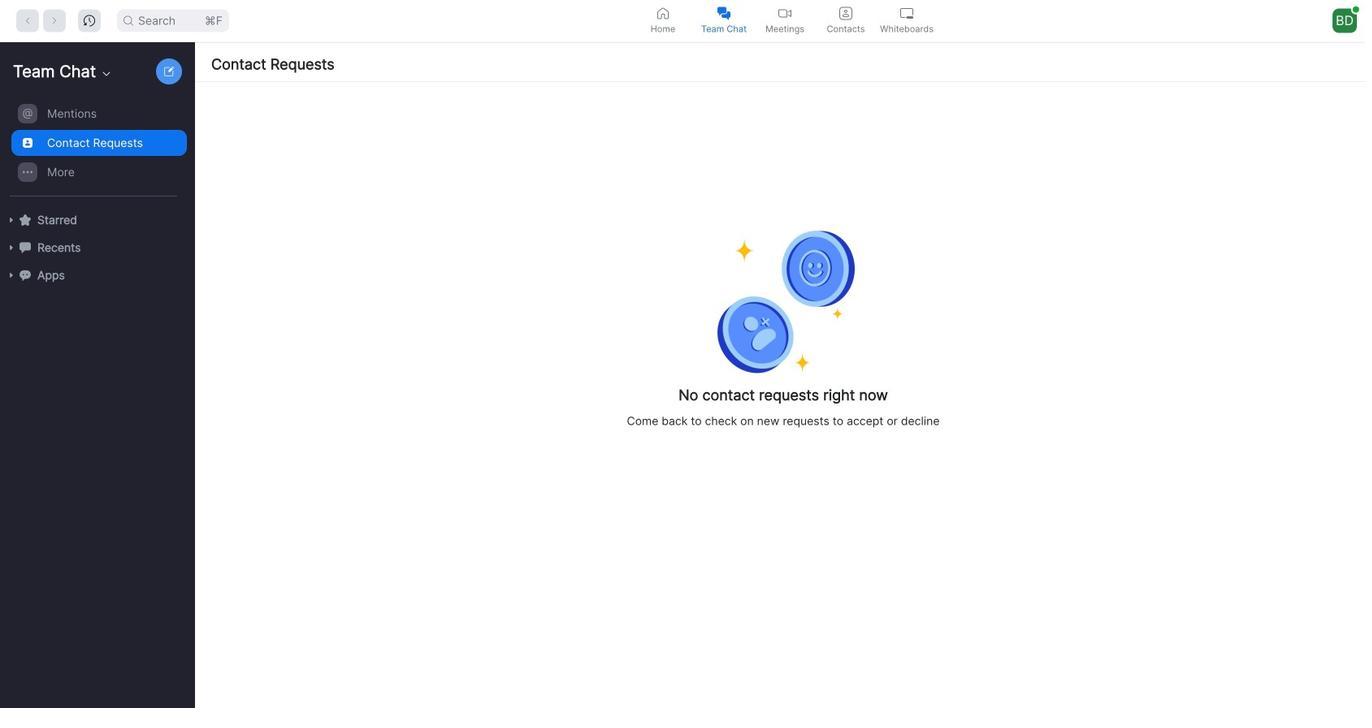 Task type: vqa. For each thing, say whether or not it's contained in the screenshot.
topmost Triangle Right image
yes



Task type: locate. For each thing, give the bounding box(es) containing it.
history image
[[84, 15, 95, 26], [84, 15, 95, 26]]

new image
[[164, 67, 174, 76]]

profile contact image
[[839, 7, 852, 20], [839, 7, 852, 20]]

group
[[0, 99, 187, 197]]

starred tree item
[[7, 206, 187, 234]]

team chat image
[[718, 7, 731, 20], [718, 7, 731, 20]]

chatbot image
[[20, 270, 31, 281]]

triangle right image for apps tree item
[[7, 271, 16, 280]]

home small image
[[657, 7, 670, 20], [657, 7, 670, 20]]

magnifier image
[[124, 16, 133, 26], [124, 16, 133, 26]]

online image
[[1353, 6, 1359, 13], [1353, 6, 1359, 13]]

tab list
[[633, 0, 937, 41]]

triangle right image for chatbot image
[[7, 271, 16, 280]]

chevron down small image
[[100, 67, 113, 80]]

whiteboard small image
[[900, 7, 913, 20]]

triangle right image for star icon
[[7, 215, 16, 225]]

whiteboard small image
[[900, 7, 913, 20]]

apps tree item
[[7, 262, 187, 289]]

chatbot image
[[20, 270, 31, 281]]

chat image
[[20, 242, 31, 253], [20, 242, 31, 253]]

tree
[[0, 98, 192, 306]]

star image
[[20, 214, 31, 226]]

triangle right image
[[7, 215, 16, 225], [7, 215, 16, 225], [7, 271, 16, 280]]

triangle right image
[[7, 243, 16, 253], [7, 243, 16, 253], [7, 271, 16, 280]]



Task type: describe. For each thing, give the bounding box(es) containing it.
star image
[[20, 214, 31, 226]]

triangle right image for star image on the left of page
[[7, 215, 16, 225]]

video on image
[[778, 7, 791, 20]]

chevron down small image
[[100, 67, 113, 80]]

new image
[[164, 67, 174, 76]]

triangle right image for recents tree item on the top left
[[7, 243, 16, 253]]

recents tree item
[[7, 234, 187, 262]]

video on image
[[778, 7, 791, 20]]



